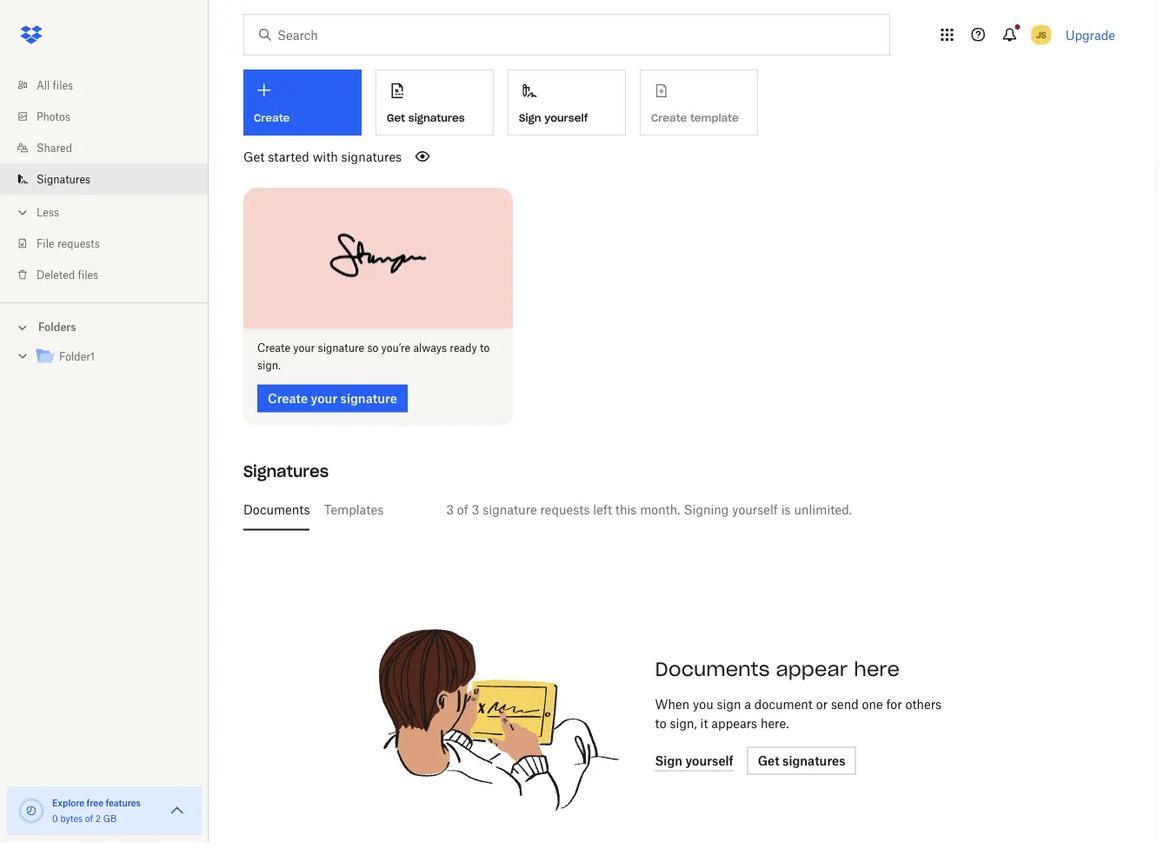 Task type: vqa. For each thing, say whether or not it's contained in the screenshot.
Name in Create folder dialog
no



Task type: describe. For each thing, give the bounding box(es) containing it.
js button
[[1027, 21, 1055, 49]]

explore free features 0 bytes of 2 gb
[[52, 798, 141, 824]]

create for create your signature
[[268, 391, 308, 406]]

signature for create your signature so you're always ready to sign.
[[318, 342, 364, 355]]

you
[[693, 697, 713, 712]]

3 of 3 signature requests left this month. signing yourself is unlimited.
[[446, 503, 852, 517]]

folder1
[[59, 350, 95, 363]]

gb
[[103, 813, 117, 824]]

photos link
[[14, 101, 209, 132]]

2
[[95, 813, 101, 824]]

this
[[615, 503, 637, 517]]

shared link
[[14, 132, 209, 163]]

file requests
[[37, 237, 100, 250]]

Search in folder "Dropbox" text field
[[277, 25, 854, 44]]

quota usage element
[[17, 797, 45, 825]]

documents for documents appear here
[[655, 657, 770, 681]]

templates tab
[[324, 489, 384, 531]]

1 horizontal spatial signatures
[[408, 111, 465, 125]]

1 vertical spatial get
[[243, 149, 265, 164]]

1 horizontal spatial get
[[387, 111, 405, 125]]

create your signature button
[[257, 385, 408, 413]]

ready
[[450, 342, 477, 355]]

2 vertical spatial get
[[758, 754, 780, 769]]

to inside when you sign a document or send one for others to sign, it appears here.
[[655, 716, 667, 731]]

appear
[[776, 657, 848, 681]]

2 vertical spatial signature
[[483, 503, 537, 517]]

requests inside tab list
[[540, 503, 590, 517]]

signatures inside list item
[[37, 173, 90, 186]]

0 horizontal spatial sign yourself
[[519, 111, 588, 125]]

or
[[816, 697, 828, 712]]

all
[[37, 79, 50, 92]]

a
[[744, 697, 751, 712]]

create button
[[243, 70, 362, 136]]

0 horizontal spatial get signatures
[[387, 111, 465, 125]]

features
[[106, 798, 141, 809]]

your for create your signature
[[311, 391, 337, 406]]

dropbox image
[[14, 17, 49, 52]]

always
[[413, 342, 447, 355]]

deleted files
[[37, 268, 98, 281]]

here.
[[761, 716, 789, 731]]

1 3 from the left
[[446, 503, 454, 517]]

requests inside list
[[57, 237, 100, 250]]

files for all files
[[53, 79, 73, 92]]

sign
[[717, 697, 741, 712]]

documents appear here
[[655, 657, 900, 681]]

you're
[[381, 342, 410, 355]]

signatures link
[[14, 163, 209, 195]]

sign.
[[257, 359, 281, 372]]

when
[[655, 697, 690, 712]]

2 horizontal spatial signatures
[[782, 754, 846, 769]]

less
[[37, 206, 59, 219]]

here
[[854, 657, 900, 681]]

1 vertical spatial sign
[[655, 753, 683, 768]]

folders button
[[0, 314, 209, 339]]

js
[[1036, 29, 1046, 40]]

one
[[862, 697, 883, 712]]

create your signature
[[268, 391, 397, 406]]

left
[[593, 503, 612, 517]]

so
[[367, 342, 378, 355]]

2 vertical spatial yourself
[[685, 753, 733, 768]]

deleted
[[37, 268, 75, 281]]

yourself inside tab list
[[732, 503, 778, 517]]

document
[[754, 697, 813, 712]]

to inside create your signature so you're always ready to sign.
[[480, 342, 490, 355]]



Task type: locate. For each thing, give the bounding box(es) containing it.
files for deleted files
[[78, 268, 98, 281]]

1 vertical spatial documents
[[655, 657, 770, 681]]

get down 'here.'
[[758, 754, 780, 769]]

tab list containing documents
[[243, 489, 1108, 531]]

1 horizontal spatial sign yourself
[[655, 753, 733, 768]]

of inside tab list
[[457, 503, 468, 517]]

all files link
[[14, 70, 209, 101]]

file requests link
[[14, 228, 209, 259]]

requests right file on the top left of the page
[[57, 237, 100, 250]]

0 vertical spatial your
[[293, 342, 315, 355]]

sign yourself button down it
[[655, 751, 733, 772]]

others
[[906, 697, 942, 712]]

0 horizontal spatial requests
[[57, 237, 100, 250]]

with
[[313, 149, 338, 164]]

get signatures button
[[376, 70, 494, 136], [747, 747, 856, 775]]

create up sign.
[[257, 342, 290, 355]]

signature inside button
[[340, 391, 397, 406]]

1 horizontal spatial 3
[[472, 503, 479, 517]]

0 vertical spatial yourself
[[544, 111, 588, 125]]

is
[[781, 503, 791, 517]]

0 vertical spatial files
[[53, 79, 73, 92]]

1 vertical spatial signature
[[340, 391, 397, 406]]

sign,
[[670, 716, 697, 731]]

shared
[[37, 141, 72, 154]]

0 vertical spatial get
[[387, 111, 405, 125]]

signatures up documents tab
[[243, 462, 329, 482]]

get started with signatures
[[243, 149, 402, 164]]

0 vertical spatial of
[[457, 503, 468, 517]]

photos
[[37, 110, 70, 123]]

templates
[[324, 503, 384, 517]]

1 vertical spatial to
[[655, 716, 667, 731]]

bytes
[[60, 813, 83, 824]]

upgrade link
[[1066, 27, 1115, 42]]

2 vertical spatial signatures
[[782, 754, 846, 769]]

files right all
[[53, 79, 73, 92]]

yourself down it
[[685, 753, 733, 768]]

of inside explore free features 0 bytes of 2 gb
[[85, 813, 93, 824]]

create
[[254, 111, 290, 125], [257, 342, 290, 355], [268, 391, 308, 406]]

create for create
[[254, 111, 290, 125]]

send
[[831, 697, 859, 712]]

tab list
[[243, 489, 1108, 531]]

signing
[[684, 503, 729, 517]]

when you sign a document or send one for others to sign, it appears here.
[[655, 697, 942, 731]]

signature for create your signature
[[340, 391, 397, 406]]

all files
[[37, 79, 73, 92]]

your up create your signature button
[[293, 342, 315, 355]]

0 vertical spatial get signatures button
[[376, 70, 494, 136]]

1 horizontal spatial sign yourself button
[[655, 751, 733, 772]]

deleted files link
[[14, 259, 209, 290]]

2 3 from the left
[[472, 503, 479, 517]]

get
[[387, 111, 405, 125], [243, 149, 265, 164], [758, 754, 780, 769]]

documents left "templates" tab
[[243, 503, 310, 517]]

0 vertical spatial requests
[[57, 237, 100, 250]]

1 vertical spatial files
[[78, 268, 98, 281]]

0 vertical spatial signatures
[[37, 173, 90, 186]]

folders
[[38, 321, 76, 334]]

requests
[[57, 237, 100, 250], [540, 503, 590, 517]]

documents tab
[[243, 489, 310, 531]]

1 vertical spatial of
[[85, 813, 93, 824]]

1 vertical spatial requests
[[540, 503, 590, 517]]

1 horizontal spatial of
[[457, 503, 468, 517]]

0 horizontal spatial files
[[53, 79, 73, 92]]

list
[[0, 59, 209, 303]]

upgrade
[[1066, 27, 1115, 42]]

signature
[[318, 342, 364, 355], [340, 391, 397, 406], [483, 503, 537, 517]]

yourself down 'search in folder "dropbox"' text box
[[544, 111, 588, 125]]

0 vertical spatial documents
[[243, 503, 310, 517]]

free
[[87, 798, 103, 809]]

1 vertical spatial get signatures button
[[747, 747, 856, 775]]

your down create your signature so you're always ready to sign.
[[311, 391, 337, 406]]

1 horizontal spatial get signatures button
[[747, 747, 856, 775]]

started
[[268, 149, 309, 164]]

create your signature so you're always ready to sign.
[[257, 342, 490, 372]]

sign yourself button down 'search in folder "dropbox"' text box
[[508, 70, 626, 136]]

yourself
[[544, 111, 588, 125], [732, 503, 778, 517], [685, 753, 733, 768]]

requests left left
[[540, 503, 590, 517]]

0 horizontal spatial 3
[[446, 503, 454, 517]]

create inside button
[[268, 391, 308, 406]]

folder1 link
[[35, 346, 195, 369]]

1 horizontal spatial sign
[[655, 753, 683, 768]]

1 vertical spatial sign yourself
[[655, 753, 733, 768]]

list containing all files
[[0, 59, 209, 303]]

1 horizontal spatial to
[[655, 716, 667, 731]]

create down sign.
[[268, 391, 308, 406]]

to
[[480, 342, 490, 355], [655, 716, 667, 731]]

0 vertical spatial sign yourself button
[[508, 70, 626, 136]]

documents
[[243, 503, 310, 517], [655, 657, 770, 681]]

0 vertical spatial signature
[[318, 342, 364, 355]]

1 vertical spatial signatures
[[341, 149, 402, 164]]

0 vertical spatial create
[[254, 111, 290, 125]]

0 horizontal spatial get signatures button
[[376, 70, 494, 136]]

1 vertical spatial get signatures
[[758, 754, 846, 769]]

0 horizontal spatial sign
[[519, 111, 541, 125]]

documents for documents
[[243, 503, 310, 517]]

your inside create your signature so you're always ready to sign.
[[293, 342, 315, 355]]

files right the deleted
[[78, 268, 98, 281]]

your
[[293, 342, 315, 355], [311, 391, 337, 406]]

appears
[[711, 716, 757, 731]]

0 horizontal spatial of
[[85, 813, 93, 824]]

create for create your signature so you're always ready to sign.
[[257, 342, 290, 355]]

1 vertical spatial sign yourself button
[[655, 751, 733, 772]]

yourself left is in the right of the page
[[732, 503, 778, 517]]

signatures list item
[[0, 163, 209, 195]]

0 horizontal spatial sign yourself button
[[508, 70, 626, 136]]

0 vertical spatial sign yourself
[[519, 111, 588, 125]]

signatures
[[408, 111, 465, 125], [341, 149, 402, 164], [782, 754, 846, 769]]

get left started
[[243, 149, 265, 164]]

0 horizontal spatial signatures
[[37, 173, 90, 186]]

2 horizontal spatial get
[[758, 754, 780, 769]]

sign yourself
[[519, 111, 588, 125], [655, 753, 733, 768]]

to right ready
[[480, 342, 490, 355]]

1 vertical spatial yourself
[[732, 503, 778, 517]]

documents inside tab list
[[243, 503, 310, 517]]

1 vertical spatial your
[[311, 391, 337, 406]]

1 vertical spatial create
[[257, 342, 290, 355]]

explore
[[52, 798, 84, 809]]

0 vertical spatial get signatures
[[387, 111, 465, 125]]

files
[[53, 79, 73, 92], [78, 268, 98, 281]]

of
[[457, 503, 468, 517], [85, 813, 93, 824]]

file
[[37, 237, 54, 250]]

signatures down shared
[[37, 173, 90, 186]]

2 vertical spatial create
[[268, 391, 308, 406]]

0 horizontal spatial signatures
[[341, 149, 402, 164]]

1 horizontal spatial requests
[[540, 503, 590, 517]]

0 vertical spatial sign
[[519, 111, 541, 125]]

1 vertical spatial signatures
[[243, 462, 329, 482]]

sign yourself down it
[[655, 753, 733, 768]]

to down when
[[655, 716, 667, 731]]

create inside dropdown button
[[254, 111, 290, 125]]

0
[[52, 813, 58, 824]]

3
[[446, 503, 454, 517], [472, 503, 479, 517]]

1 horizontal spatial get signatures
[[758, 754, 846, 769]]

1 horizontal spatial documents
[[655, 657, 770, 681]]

documents up you
[[655, 657, 770, 681]]

month.
[[640, 503, 680, 517]]

get up get started with signatures at the top
[[387, 111, 405, 125]]

0 horizontal spatial documents
[[243, 503, 310, 517]]

0 vertical spatial to
[[480, 342, 490, 355]]

1 horizontal spatial files
[[78, 268, 98, 281]]

sign
[[519, 111, 541, 125], [655, 753, 683, 768]]

create up started
[[254, 111, 290, 125]]

your for create your signature so you're always ready to sign.
[[293, 342, 315, 355]]

for
[[886, 697, 902, 712]]

it
[[700, 716, 708, 731]]

signatures
[[37, 173, 90, 186], [243, 462, 329, 482]]

0 vertical spatial signatures
[[408, 111, 465, 125]]

signature inside create your signature so you're always ready to sign.
[[318, 342, 364, 355]]

less image
[[14, 204, 31, 221]]

unlimited.
[[794, 503, 852, 517]]

create inside create your signature so you're always ready to sign.
[[257, 342, 290, 355]]

0 horizontal spatial to
[[480, 342, 490, 355]]

0 horizontal spatial get
[[243, 149, 265, 164]]

sign yourself button
[[508, 70, 626, 136], [655, 751, 733, 772]]

get signatures
[[387, 111, 465, 125], [758, 754, 846, 769]]

sign yourself down 'search in folder "dropbox"' text box
[[519, 111, 588, 125]]

your inside button
[[311, 391, 337, 406]]

1 horizontal spatial signatures
[[243, 462, 329, 482]]



